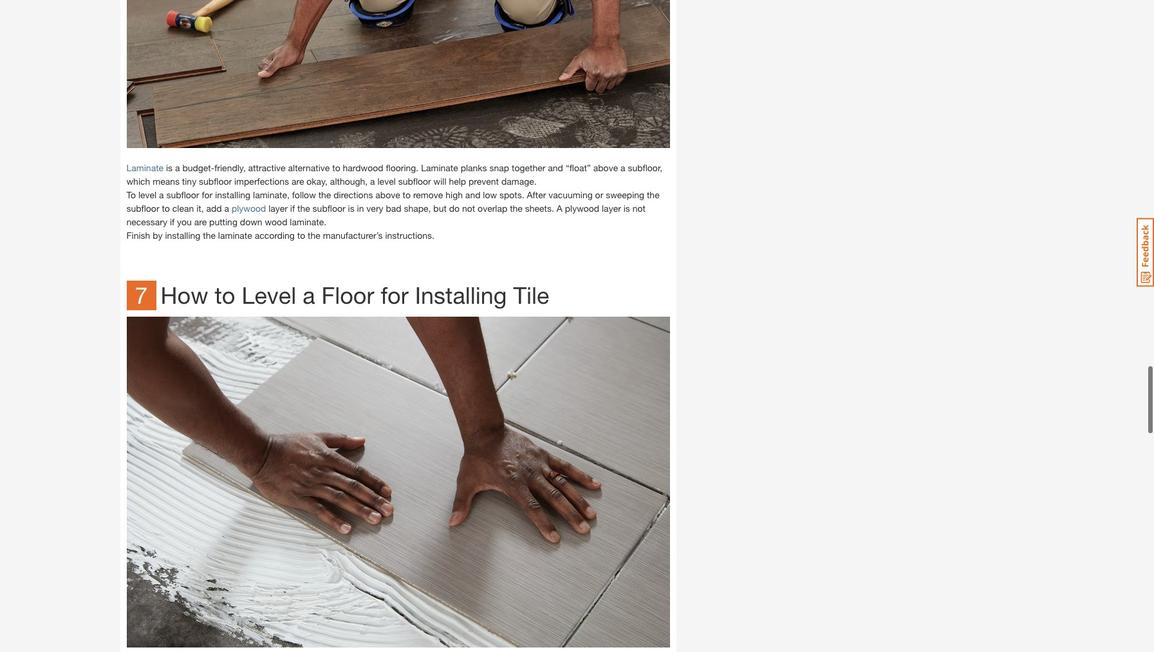 Task type: locate. For each thing, give the bounding box(es) containing it.
are inside layer if the subfloor is in very bad shape, but do not overlap the sheets. a plywood layer is not necessary if you are putting down wood laminate.
[[194, 216, 207, 227]]

to
[[332, 162, 340, 173], [403, 189, 411, 200], [162, 203, 170, 214], [297, 230, 305, 241], [215, 281, 235, 309]]

laminate inside is a budget-friendly, attractive alternative to hardwood flooring. laminate planks snap together and "float" above a subfloor, which means tiny subfloor imperfections are okay, although, a level subfloor will help prevent damage.
[[421, 162, 458, 173]]

1 vertical spatial above
[[376, 189, 400, 200]]

1 horizontal spatial level
[[378, 176, 396, 186]]

above up bad
[[376, 189, 400, 200]]

1 vertical spatial are
[[194, 216, 207, 227]]

laminate
[[127, 162, 164, 173], [421, 162, 458, 173]]

tile
[[514, 281, 550, 309]]

for up the add
[[202, 189, 213, 200]]

not down sweeping
[[633, 203, 646, 214]]

0 horizontal spatial are
[[194, 216, 207, 227]]

1 horizontal spatial and
[[548, 162, 563, 173]]

tiny
[[182, 176, 196, 186]]

above
[[594, 162, 618, 173], [376, 189, 400, 200]]

installing
[[215, 189, 251, 200], [165, 230, 201, 241]]

1 horizontal spatial are
[[292, 176, 304, 186]]

plywood down vacuuming
[[565, 203, 600, 214]]

level down flooring.
[[378, 176, 396, 186]]

you
[[177, 216, 192, 227]]

0 vertical spatial and
[[548, 162, 563, 173]]

friendly,
[[215, 162, 246, 173]]

the
[[319, 189, 331, 200], [647, 189, 660, 200], [297, 203, 310, 214], [510, 203, 523, 214], [203, 230, 216, 241], [308, 230, 321, 241]]

0 horizontal spatial layer
[[269, 203, 288, 214]]

1 horizontal spatial if
[[290, 203, 295, 214]]

plywood up down
[[232, 203, 266, 214]]

not right "do"
[[462, 203, 475, 214]]

and left the "float"
[[548, 162, 563, 173]]

attractive
[[248, 162, 286, 173]]

damage.
[[502, 176, 537, 186]]

and left low
[[465, 189, 481, 200]]

0 horizontal spatial laminate
[[127, 162, 164, 173]]

layer down or
[[602, 203, 621, 214]]

1 horizontal spatial above
[[594, 162, 618, 173]]

0 horizontal spatial and
[[465, 189, 481, 200]]

a down the means
[[159, 189, 164, 200]]

1 plywood from the left
[[232, 203, 266, 214]]

someone installing tiles after leveling a floor. image
[[127, 317, 670, 648]]

subfloor
[[199, 176, 232, 186], [398, 176, 431, 186], [166, 189, 199, 200], [127, 203, 159, 214], [313, 203, 346, 214]]

if
[[290, 203, 295, 214], [170, 216, 175, 227]]

1 vertical spatial if
[[170, 216, 175, 227]]

subfloor inside layer if the subfloor is in very bad shape, but do not overlap the sheets. a plywood layer is not necessary if you are putting down wood laminate.
[[313, 203, 346, 214]]

0 vertical spatial installing
[[215, 189, 251, 200]]

0 horizontal spatial if
[[170, 216, 175, 227]]

0 vertical spatial are
[[292, 176, 304, 186]]

are inside is a budget-friendly, attractive alternative to hardwood flooring. laminate planks snap together and "float" above a subfloor, which means tiny subfloor imperfections are okay, although, a level subfloor will help prevent damage.
[[292, 176, 304, 186]]

subfloor up clean
[[166, 189, 199, 200]]

low
[[483, 189, 497, 200]]

the down okay,
[[319, 189, 331, 200]]

1 horizontal spatial installing
[[215, 189, 251, 200]]

directions
[[334, 189, 373, 200]]

the down putting
[[203, 230, 216, 241]]

0 horizontal spatial plywood
[[232, 203, 266, 214]]

above right the "float"
[[594, 162, 618, 173]]

1 not from the left
[[462, 203, 475, 214]]

and
[[548, 162, 563, 173], [465, 189, 481, 200]]

layer
[[269, 203, 288, 214], [602, 203, 621, 214]]

someone installing planks after leveling a floor. image
[[127, 0, 670, 148]]

if left you
[[170, 216, 175, 227]]

feedback link image
[[1137, 218, 1155, 287]]

level inside to level a subfloor for installing laminate, follow the directions above to remove high and low spots. after vacuuming or sweeping the subfloor to clean it, add a
[[138, 189, 157, 200]]

subfloor down flooring.
[[398, 176, 431, 186]]

a down hardwood
[[370, 176, 375, 186]]

do
[[449, 203, 460, 214]]

is down sweeping
[[624, 203, 630, 214]]

subfloor up laminate. at the left of page
[[313, 203, 346, 214]]

for
[[202, 189, 213, 200], [381, 281, 409, 309]]

bad
[[386, 203, 402, 214]]

1 vertical spatial installing
[[165, 230, 201, 241]]

are down 'it,'
[[194, 216, 207, 227]]

1 horizontal spatial layer
[[602, 203, 621, 214]]

manufacturer's
[[323, 230, 383, 241]]

0 horizontal spatial installing
[[165, 230, 201, 241]]

according
[[255, 230, 295, 241]]

1 horizontal spatial for
[[381, 281, 409, 309]]

layer up wood
[[269, 203, 288, 214]]

2 plywood from the left
[[565, 203, 600, 214]]

subfloor down 'friendly,'
[[199, 176, 232, 186]]

a up the means
[[175, 162, 180, 173]]

laminate up which
[[127, 162, 164, 173]]

installing up plywood link
[[215, 189, 251, 200]]

snap
[[490, 162, 509, 173]]

a right the add
[[224, 203, 229, 214]]

level
[[378, 176, 396, 186], [138, 189, 157, 200]]

to up although,
[[332, 162, 340, 173]]

a left subfloor,
[[621, 162, 626, 173]]

laminate up will
[[421, 162, 458, 173]]

1 vertical spatial and
[[465, 189, 481, 200]]

is inside is a budget-friendly, attractive alternative to hardwood flooring. laminate planks snap together and "float" above a subfloor, which means tiny subfloor imperfections are okay, although, a level subfloor will help prevent damage.
[[166, 162, 173, 173]]

is a budget-friendly, attractive alternative to hardwood flooring. laminate planks snap together and "float" above a subfloor, which means tiny subfloor imperfections are okay, although, a level subfloor will help prevent damage.
[[127, 162, 663, 186]]

finish
[[127, 230, 150, 241]]

0 vertical spatial above
[[594, 162, 618, 173]]

are
[[292, 176, 304, 186], [194, 216, 207, 227]]

how to level a floor for installing tile
[[161, 281, 550, 309]]

installing
[[415, 281, 507, 309]]

are up follow
[[292, 176, 304, 186]]

1 horizontal spatial laminate
[[421, 162, 458, 173]]

7
[[135, 281, 148, 309]]

not
[[462, 203, 475, 214], [633, 203, 646, 214]]

0 vertical spatial for
[[202, 189, 213, 200]]

after
[[527, 189, 546, 200]]

2 laminate from the left
[[421, 162, 458, 173]]

1 horizontal spatial not
[[633, 203, 646, 214]]

0 horizontal spatial not
[[462, 203, 475, 214]]

if down follow
[[290, 203, 295, 214]]

plywood inside layer if the subfloor is in very bad shape, but do not overlap the sheets. a plywood layer is not necessary if you are putting down wood laminate.
[[565, 203, 600, 214]]

how
[[161, 281, 208, 309]]

a
[[175, 162, 180, 173], [621, 162, 626, 173], [370, 176, 375, 186], [159, 189, 164, 200], [224, 203, 229, 214], [303, 281, 315, 309]]

alternative
[[288, 162, 330, 173]]

1 vertical spatial level
[[138, 189, 157, 200]]

for right floor
[[381, 281, 409, 309]]

0 vertical spatial if
[[290, 203, 295, 214]]

is
[[166, 162, 173, 173], [348, 203, 355, 214], [624, 203, 630, 214]]

sheets.
[[525, 203, 554, 214]]

level right the to at top
[[138, 189, 157, 200]]

0 horizontal spatial level
[[138, 189, 157, 200]]

is left in
[[348, 203, 355, 214]]

0 horizontal spatial for
[[202, 189, 213, 200]]

finish by installing the laminate according to the manufacturer's instructions.
[[127, 230, 437, 241]]

floor
[[322, 281, 374, 309]]

0 horizontal spatial above
[[376, 189, 400, 200]]

plywood
[[232, 203, 266, 214], [565, 203, 600, 214]]

1 horizontal spatial plywood
[[565, 203, 600, 214]]

is up the means
[[166, 162, 173, 173]]

0 vertical spatial level
[[378, 176, 396, 186]]

0 horizontal spatial is
[[166, 162, 173, 173]]

hardwood
[[343, 162, 384, 173]]

installing down you
[[165, 230, 201, 241]]

1 vertical spatial for
[[381, 281, 409, 309]]



Task type: describe. For each thing, give the bounding box(es) containing it.
and inside is a budget-friendly, attractive alternative to hardwood flooring. laminate planks snap together and "float" above a subfloor, which means tiny subfloor imperfections are okay, although, a level subfloor will help prevent damage.
[[548, 162, 563, 173]]

1 layer from the left
[[269, 203, 288, 214]]

subfloor,
[[628, 162, 663, 173]]

to down laminate. at the left of page
[[297, 230, 305, 241]]

layer if the subfloor is in very bad shape, but do not overlap the sheets. a plywood layer is not necessary if you are putting down wood laminate.
[[127, 203, 646, 227]]

2 horizontal spatial is
[[624, 203, 630, 214]]

help
[[449, 176, 466, 186]]

1 laminate from the left
[[127, 162, 164, 173]]

but
[[434, 203, 447, 214]]

okay,
[[307, 176, 328, 186]]

although,
[[330, 176, 368, 186]]

necessary
[[127, 216, 167, 227]]

laminate
[[218, 230, 252, 241]]

plywood link
[[232, 203, 266, 214]]

laminate,
[[253, 189, 290, 200]]

and inside to level a subfloor for installing laminate, follow the directions above to remove high and low spots. after vacuuming or sweeping the subfloor to clean it, add a
[[465, 189, 481, 200]]

in
[[357, 203, 364, 214]]

to
[[127, 189, 136, 200]]

"float"
[[566, 162, 591, 173]]

shape,
[[404, 203, 431, 214]]

clean
[[172, 203, 194, 214]]

it,
[[196, 203, 204, 214]]

to left clean
[[162, 203, 170, 214]]

to level a subfloor for installing laminate, follow the directions above to remove high and low spots. after vacuuming or sweeping the subfloor to clean it, add a
[[127, 189, 660, 214]]

for inside to level a subfloor for installing laminate, follow the directions above to remove high and low spots. after vacuuming or sweeping the subfloor to clean it, add a
[[202, 189, 213, 200]]

sweeping
[[606, 189, 645, 200]]

overlap
[[478, 203, 508, 214]]

the right sweeping
[[647, 189, 660, 200]]

follow
[[292, 189, 316, 200]]

instructions.
[[385, 230, 435, 241]]

are for okay,
[[292, 176, 304, 186]]

a left floor
[[303, 281, 315, 309]]

prevent
[[469, 176, 499, 186]]

above inside to level a subfloor for installing laminate, follow the directions above to remove high and low spots. after vacuuming or sweeping the subfloor to clean it, add a
[[376, 189, 400, 200]]

down
[[240, 216, 262, 227]]

laminate link
[[127, 162, 164, 173]]

to inside is a budget-friendly, attractive alternative to hardwood flooring. laminate planks snap together and "float" above a subfloor, which means tiny subfloor imperfections are okay, although, a level subfloor will help prevent damage.
[[332, 162, 340, 173]]

flooring.
[[386, 162, 419, 173]]

to up the shape,
[[403, 189, 411, 200]]

installing inside to level a subfloor for installing laminate, follow the directions above to remove high and low spots. after vacuuming or sweeping the subfloor to clean it, add a
[[215, 189, 251, 200]]

imperfections
[[234, 176, 289, 186]]

very
[[367, 203, 383, 214]]

together
[[512, 162, 546, 173]]

the down laminate. at the left of page
[[308, 230, 321, 241]]

spots.
[[500, 189, 525, 200]]

2 not from the left
[[633, 203, 646, 214]]

subfloor up necessary
[[127, 203, 159, 214]]

1 horizontal spatial is
[[348, 203, 355, 214]]

remove
[[413, 189, 443, 200]]

are for putting
[[194, 216, 207, 227]]

above inside is a budget-friendly, attractive alternative to hardwood flooring. laminate planks snap together and "float" above a subfloor, which means tiny subfloor imperfections are okay, although, a level subfloor will help prevent damage.
[[594, 162, 618, 173]]

a
[[557, 203, 563, 214]]

level
[[242, 281, 296, 309]]

laminate.
[[290, 216, 327, 227]]

level inside is a budget-friendly, attractive alternative to hardwood flooring. laminate planks snap together and "float" above a subfloor, which means tiny subfloor imperfections are okay, although, a level subfloor will help prevent damage.
[[378, 176, 396, 186]]

vacuuming
[[549, 189, 593, 200]]

the down follow
[[297, 203, 310, 214]]

add
[[206, 203, 222, 214]]

or
[[595, 189, 604, 200]]

putting
[[209, 216, 238, 227]]

which
[[127, 176, 150, 186]]

by
[[153, 230, 163, 241]]

means
[[153, 176, 180, 186]]

budget-
[[182, 162, 215, 173]]

to right how
[[215, 281, 235, 309]]

the down "spots."
[[510, 203, 523, 214]]

wood
[[265, 216, 287, 227]]

high
[[446, 189, 463, 200]]

2 layer from the left
[[602, 203, 621, 214]]

planks
[[461, 162, 487, 173]]

will
[[434, 176, 447, 186]]



Task type: vqa. For each thing, say whether or not it's contained in the screenshot.
subfloor within the layer if the subfloor is in very bad shape, but do not overlap the sheets. A plywood layer is not necessary if you are putting down wood laminate.
yes



